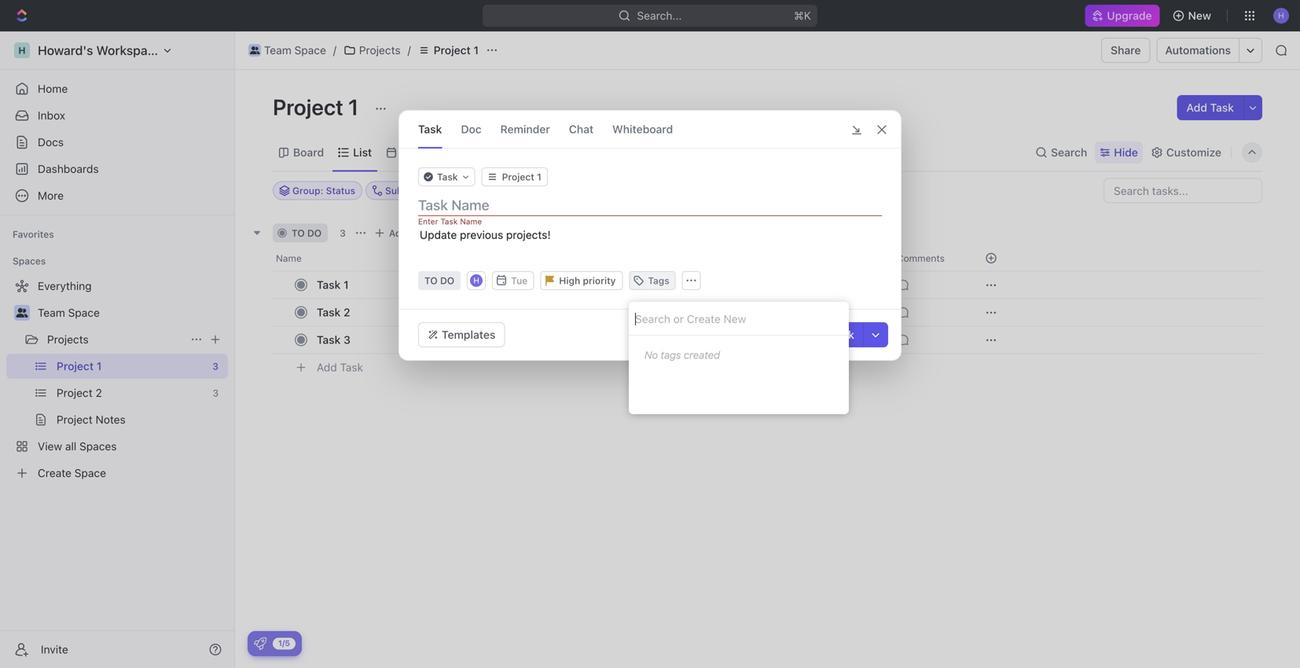 Task type: vqa. For each thing, say whether or not it's contained in the screenshot.
the topmost Projects
yes



Task type: describe. For each thing, give the bounding box(es) containing it.
board link
[[290, 142, 324, 164]]

upgrade link
[[1086, 5, 1160, 27]]

1 vertical spatial 3
[[344, 333, 351, 346]]

add task for top the add task button
[[1187, 101, 1235, 114]]

no
[[645, 349, 658, 361]]

0 vertical spatial team space link
[[245, 41, 330, 60]]

0 vertical spatial team space
[[264, 44, 326, 57]]

task down ‎task 2
[[317, 333, 341, 346]]

1 vertical spatial add task
[[389, 228, 431, 239]]

reminder button
[[501, 111, 550, 148]]

create task button
[[784, 322, 864, 348]]

calendar
[[401, 146, 448, 159]]

favorites
[[13, 229, 54, 240]]

⌘k
[[794, 9, 812, 22]]

tags button
[[629, 271, 676, 290]]

invite
[[41, 643, 68, 656]]

calendar link
[[398, 142, 448, 164]]

tree inside sidebar navigation
[[6, 274, 228, 486]]

dashboards link
[[6, 156, 228, 182]]

create task
[[793, 328, 855, 341]]

home
[[38, 82, 68, 95]]

docs link
[[6, 130, 228, 155]]

hide button
[[1096, 142, 1143, 164]]

task button
[[418, 111, 442, 148]]

automations button
[[1158, 39, 1239, 62]]

to
[[292, 228, 305, 239]]

upgrade
[[1108, 9, 1153, 22]]

task 3 link
[[313, 329, 545, 352]]

projects!
[[506, 228, 551, 241]]

task up "customize"
[[1211, 101, 1235, 114]]

to do
[[292, 228, 322, 239]]

spaces
[[13, 256, 46, 267]]

whiteboard button
[[613, 111, 673, 148]]

‎task 2
[[317, 306, 350, 319]]

space inside "tree"
[[68, 306, 100, 319]]

gantt link
[[474, 142, 506, 164]]

add task for the bottommost the add task button
[[317, 361, 363, 374]]

0 vertical spatial add task button
[[1178, 95, 1244, 120]]

whiteboard
[[613, 123, 673, 136]]

tags
[[648, 275, 670, 286]]

list link
[[350, 142, 372, 164]]

1 horizontal spatial space
[[295, 44, 326, 57]]

sidebar navigation
[[0, 31, 235, 668]]

1 horizontal spatial projects
[[359, 44, 401, 57]]

do
[[307, 228, 322, 239]]

gantt
[[477, 146, 506, 159]]

favorites button
[[6, 225, 60, 244]]

tags
[[661, 349, 681, 361]]

1 horizontal spatial project 1
[[434, 44, 479, 57]]

chat
[[569, 123, 594, 136]]

0 vertical spatial projects link
[[340, 41, 405, 60]]

1 horizontal spatial add
[[389, 228, 407, 239]]

Task Name text field
[[418, 196, 886, 215]]

projects inside sidebar navigation
[[47, 333, 89, 346]]

inbox
[[38, 109, 65, 122]]

board
[[293, 146, 324, 159]]

inbox link
[[6, 103, 228, 128]]

Search or Create New text field
[[629, 302, 849, 336]]

tags button
[[629, 271, 676, 290]]

update
[[420, 228, 457, 241]]

1 horizontal spatial team
[[264, 44, 292, 57]]

update previous projects!
[[420, 228, 551, 241]]

‎task 2 link
[[313, 301, 545, 324]]

docs
[[38, 136, 64, 149]]

create
[[793, 328, 828, 341]]

home link
[[6, 76, 228, 101]]

list
[[353, 146, 372, 159]]

0 horizontal spatial projects link
[[47, 327, 184, 352]]



Task type: locate. For each thing, give the bounding box(es) containing it.
chat button
[[569, 111, 594, 148]]

2 / from the left
[[408, 44, 411, 57]]

projects link
[[340, 41, 405, 60], [47, 327, 184, 352]]

1 horizontal spatial project
[[434, 44, 471, 57]]

add task
[[1187, 101, 1235, 114], [389, 228, 431, 239], [317, 361, 363, 374]]

previous
[[460, 228, 503, 241]]

0 horizontal spatial add task
[[317, 361, 363, 374]]

2 vertical spatial 1
[[344, 278, 349, 291]]

team space link
[[245, 41, 330, 60], [38, 300, 225, 326]]

2 horizontal spatial add
[[1187, 101, 1208, 114]]

automations
[[1166, 44, 1232, 57]]

team space inside "tree"
[[38, 306, 100, 319]]

1/5
[[278, 639, 290, 648]]

1
[[474, 44, 479, 57], [348, 94, 359, 120], [344, 278, 349, 291]]

team right user group icon
[[38, 306, 65, 319]]

3 right "do"
[[340, 228, 346, 239]]

0 vertical spatial add
[[1187, 101, 1208, 114]]

‎task up ‎task 2
[[317, 278, 341, 291]]

1 vertical spatial projects
[[47, 333, 89, 346]]

search...
[[637, 9, 682, 22]]

0 horizontal spatial project
[[273, 94, 344, 120]]

1 vertical spatial add
[[389, 228, 407, 239]]

tree
[[6, 274, 228, 486]]

0 horizontal spatial team space
[[38, 306, 100, 319]]

3 down 2
[[344, 333, 351, 346]]

team space link inside "tree"
[[38, 300, 225, 326]]

add task button up ‎task 1 link
[[370, 224, 437, 243]]

0 horizontal spatial projects
[[47, 333, 89, 346]]

project 1 link
[[414, 41, 483, 60]]

0 vertical spatial 1
[[474, 44, 479, 57]]

1 vertical spatial ‎task
[[317, 306, 341, 319]]

share
[[1111, 44, 1141, 57]]

doc button
[[461, 111, 482, 148]]

space right user group image
[[295, 44, 326, 57]]

1 vertical spatial projects link
[[47, 327, 184, 352]]

customize
[[1167, 146, 1222, 159]]

add task up "customize"
[[1187, 101, 1235, 114]]

team right user group image
[[264, 44, 292, 57]]

task up calendar on the top left
[[418, 123, 442, 136]]

add task button up "customize"
[[1178, 95, 1244, 120]]

project
[[434, 44, 471, 57], [273, 94, 344, 120]]

‎task 1
[[317, 278, 349, 291]]

add task down task 3
[[317, 361, 363, 374]]

team space
[[264, 44, 326, 57], [38, 306, 100, 319]]

task 3
[[317, 333, 351, 346]]

2
[[344, 306, 350, 319]]

‎task left 2
[[317, 306, 341, 319]]

0 horizontal spatial space
[[68, 306, 100, 319]]

‎task
[[317, 278, 341, 291], [317, 306, 341, 319]]

add left update
[[389, 228, 407, 239]]

task
[[1211, 101, 1235, 114], [418, 123, 442, 136], [410, 228, 431, 239], [831, 328, 855, 341], [317, 333, 341, 346], [340, 361, 363, 374]]

0 horizontal spatial team
[[38, 306, 65, 319]]

new
[[1189, 9, 1212, 22]]

0 horizontal spatial team space link
[[38, 300, 225, 326]]

1 ‎task from the top
[[317, 278, 341, 291]]

2 vertical spatial add task button
[[310, 358, 370, 377]]

/
[[333, 44, 337, 57], [408, 44, 411, 57]]

1 vertical spatial project
[[273, 94, 344, 120]]

1 vertical spatial team space link
[[38, 300, 225, 326]]

1 vertical spatial team space
[[38, 306, 100, 319]]

0 vertical spatial 3
[[340, 228, 346, 239]]

created
[[684, 349, 720, 361]]

onboarding checklist button element
[[254, 638, 267, 650]]

0 horizontal spatial project 1
[[273, 94, 364, 120]]

0 vertical spatial team
[[264, 44, 292, 57]]

add task button
[[1178, 95, 1244, 120], [370, 224, 437, 243], [310, 358, 370, 377]]

team space right user group image
[[264, 44, 326, 57]]

2 ‎task from the top
[[317, 306, 341, 319]]

search
[[1052, 146, 1088, 159]]

dialog
[[399, 110, 902, 361]]

add for top the add task button
[[1187, 101, 1208, 114]]

new button
[[1167, 3, 1221, 28]]

1 horizontal spatial team space link
[[245, 41, 330, 60]]

1 horizontal spatial projects link
[[340, 41, 405, 60]]

1 vertical spatial add task button
[[370, 224, 437, 243]]

‎task for ‎task 1
[[317, 278, 341, 291]]

1 vertical spatial 1
[[348, 94, 359, 120]]

task up ‎task 1 link
[[410, 228, 431, 239]]

team space right user group icon
[[38, 306, 100, 319]]

2 vertical spatial add
[[317, 361, 337, 374]]

task down task 3
[[340, 361, 363, 374]]

1 / from the left
[[333, 44, 337, 57]]

3
[[340, 228, 346, 239], [344, 333, 351, 346]]

2 horizontal spatial add task
[[1187, 101, 1235, 114]]

1 horizontal spatial team space
[[264, 44, 326, 57]]

1 horizontal spatial add task
[[389, 228, 431, 239]]

hide
[[1115, 146, 1139, 159]]

add task up ‎task 1 link
[[389, 228, 431, 239]]

0 vertical spatial space
[[295, 44, 326, 57]]

add down task 3
[[317, 361, 337, 374]]

1 horizontal spatial /
[[408, 44, 411, 57]]

0 vertical spatial project
[[434, 44, 471, 57]]

add task button down task 3
[[310, 358, 370, 377]]

dialog containing task
[[399, 110, 902, 361]]

onboarding checklist button image
[[254, 638, 267, 650]]

Search tasks... text field
[[1105, 179, 1262, 203]]

tree containing team space
[[6, 274, 228, 486]]

search button
[[1031, 142, 1093, 164]]

1 vertical spatial team
[[38, 306, 65, 319]]

task right create on the right of the page
[[831, 328, 855, 341]]

‎task for ‎task 2
[[317, 306, 341, 319]]

0 horizontal spatial add
[[317, 361, 337, 374]]

project inside 'project 1' link
[[434, 44, 471, 57]]

project 1
[[434, 44, 479, 57], [273, 94, 364, 120]]

dashboards
[[38, 162, 99, 175]]

share button
[[1102, 38, 1151, 63]]

table
[[535, 146, 563, 159]]

space right user group icon
[[68, 306, 100, 319]]

user group image
[[16, 308, 28, 318]]

table link
[[532, 142, 563, 164]]

add for the bottommost the add task button
[[317, 361, 337, 374]]

2 vertical spatial add task
[[317, 361, 363, 374]]

0 vertical spatial add task
[[1187, 101, 1235, 114]]

0 vertical spatial projects
[[359, 44, 401, 57]]

add
[[1187, 101, 1208, 114], [389, 228, 407, 239], [317, 361, 337, 374]]

reminder
[[501, 123, 550, 136]]

0 vertical spatial project 1
[[434, 44, 479, 57]]

1 vertical spatial project 1
[[273, 94, 364, 120]]

team inside "tree"
[[38, 306, 65, 319]]

1 vertical spatial space
[[68, 306, 100, 319]]

projects
[[359, 44, 401, 57], [47, 333, 89, 346]]

add up "customize"
[[1187, 101, 1208, 114]]

0 vertical spatial ‎task
[[317, 278, 341, 291]]

space
[[295, 44, 326, 57], [68, 306, 100, 319]]

‎task 1 link
[[313, 274, 545, 296]]

user group image
[[250, 46, 260, 54]]

no tags created
[[645, 349, 720, 361]]

doc
[[461, 123, 482, 136]]

0 horizontal spatial /
[[333, 44, 337, 57]]

team
[[264, 44, 292, 57], [38, 306, 65, 319]]

customize button
[[1146, 142, 1227, 164]]



